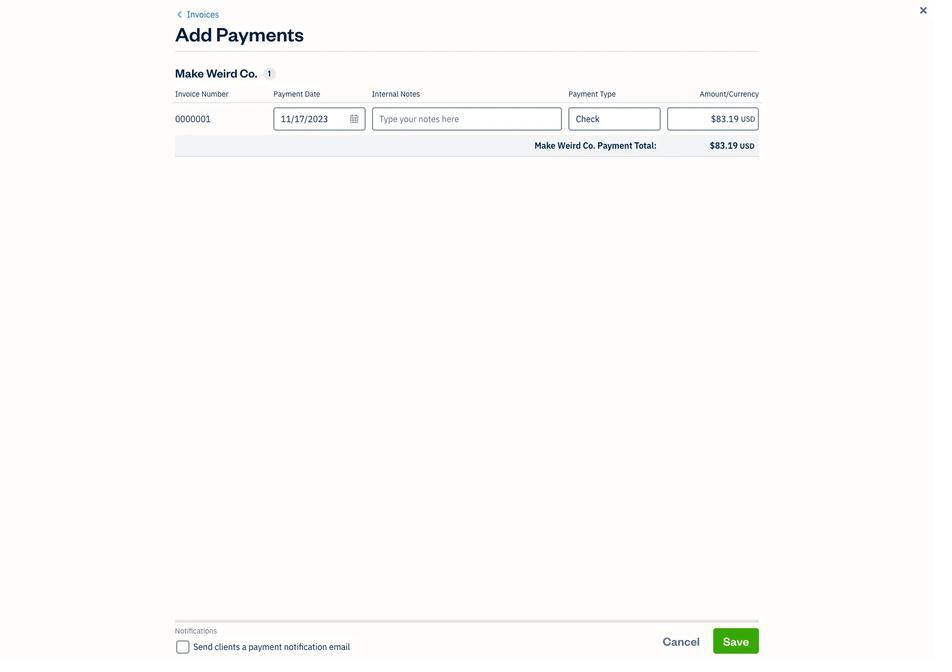 Task type: locate. For each thing, give the bounding box(es) containing it.
$83.19
[[710, 140, 739, 151]]

invoice
[[762, 45, 800, 60], [175, 89, 200, 99], [566, 109, 616, 130]]

payment type
[[569, 89, 616, 99]]

0 vertical spatial invoices
[[187, 9, 219, 20]]

invoice number
[[175, 89, 229, 99]]

make for make weird co.
[[175, 65, 204, 80]]

new invoice link
[[727, 40, 810, 65]]

Payment Type text field
[[570, 108, 660, 130]]

make down payable
[[535, 140, 556, 151]]

clients
[[215, 642, 240, 652]]

make
[[175, 65, 204, 80], [401, 109, 439, 130], [535, 140, 556, 151]]

amount/currency
[[700, 89, 760, 99]]

deleted
[[517, 615, 543, 625]]

invoice right new at the top of page
[[762, 45, 800, 60]]

payment left date
[[274, 89, 303, 99]]

accept credit cards image
[[507, 139, 544, 176]]

save
[[724, 633, 750, 648]]

1 vertical spatial invoices
[[242, 40, 315, 65]]

deleted link
[[517, 615, 543, 625]]

Type your notes here text field
[[372, 107, 563, 131]]

send
[[194, 642, 213, 652]]

1 vertical spatial weird
[[558, 140, 581, 151]]

make weird co.
[[175, 65, 258, 80]]

invoices up 1
[[242, 40, 315, 65]]

0 vertical spatial weird
[[206, 65, 238, 80]]

weird up number
[[206, 65, 238, 80]]

1 horizontal spatial invoices
[[242, 40, 315, 65]]

co. down payment type text box
[[583, 140, 596, 151]]

2 vertical spatial make
[[535, 140, 556, 151]]

cancel
[[664, 633, 701, 648]]

weird
[[206, 65, 238, 80], [558, 140, 581, 151]]

1 vertical spatial make
[[401, 109, 439, 130]]

invoices inside button
[[187, 9, 219, 20]]

1 horizontal spatial weird
[[558, 140, 581, 151]]

2 horizontal spatial make
[[535, 140, 556, 151]]

0 horizontal spatial weird
[[206, 65, 238, 80]]

invoice down the 'payment type'
[[566, 109, 616, 130]]

close image
[[919, 4, 930, 17]]

co. left 1
[[240, 65, 258, 80]]

1 horizontal spatial co.
[[583, 140, 596, 151]]

make for make the most payable invoice ever
[[401, 109, 439, 130]]

usd up $83.19 usd
[[742, 114, 756, 124]]

make for make weird co. payment total:
[[535, 140, 556, 151]]

0 horizontal spatial co.
[[240, 65, 258, 80]]

usd inside $83.19 usd
[[741, 141, 755, 151]]

2 vertical spatial invoice
[[566, 109, 616, 130]]

weird for make weird co. payment total:
[[558, 140, 581, 151]]

or
[[509, 615, 516, 625]]

$83.19 usd
[[710, 140, 755, 151]]

1 horizontal spatial make
[[401, 109, 439, 130]]

1
[[268, 69, 271, 79]]

usd right $83.19
[[741, 141, 755, 151]]

internal
[[372, 89, 399, 99]]

1 vertical spatial invoice
[[175, 89, 200, 99]]

internal notes
[[372, 89, 420, 99]]

2 horizontal spatial invoice
[[762, 45, 800, 60]]

payment left type
[[569, 89, 599, 99]]

0 vertical spatial co.
[[240, 65, 258, 80]]

0 vertical spatial make
[[175, 65, 204, 80]]

usd
[[742, 114, 756, 124], [741, 141, 755, 151]]

date
[[305, 89, 321, 99]]

payment for payment type
[[569, 89, 599, 99]]

weird down payable
[[558, 140, 581, 151]]

1 vertical spatial usd
[[741, 141, 755, 151]]

or deleted
[[509, 615, 543, 625]]

main element
[[0, 0, 117, 659]]

0 horizontal spatial make
[[175, 65, 204, 80]]

make up invoice number
[[175, 65, 204, 80]]

invoices
[[187, 9, 219, 20], [242, 40, 315, 65]]

0 horizontal spatial invoices
[[187, 9, 219, 20]]

weird for make weird co.
[[206, 65, 238, 80]]

invoice up 0000001
[[175, 89, 200, 99]]

notifications
[[175, 626, 218, 636]]

new
[[737, 45, 760, 60]]

invoices up add on the top of the page
[[187, 9, 219, 20]]

make weird co. payment total:
[[535, 140, 657, 151]]

make the most payable invoice ever
[[401, 109, 651, 130]]

Amount (USD) text field
[[668, 107, 760, 131]]

make down notes
[[401, 109, 439, 130]]

add
[[175, 21, 212, 46]]

1 vertical spatial co.
[[583, 140, 596, 151]]

co.
[[240, 65, 258, 80], [583, 140, 596, 151]]

0 horizontal spatial invoice
[[175, 89, 200, 99]]

ever
[[619, 109, 651, 130]]

Date in MM/DD/YYYY format text field
[[274, 107, 366, 131]]

payment
[[274, 89, 303, 99], [569, 89, 599, 99], [598, 140, 633, 151]]



Task type: describe. For each thing, give the bounding box(es) containing it.
save button
[[714, 628, 760, 654]]

0 vertical spatial invoice
[[762, 45, 800, 60]]

send payment reminders image
[[690, 139, 728, 176]]

chevronleft image
[[175, 8, 185, 21]]

co. for make weird co. payment total:
[[583, 140, 596, 151]]

a
[[242, 642, 247, 652]]

invoices button
[[175, 8, 219, 21]]

invoice like a pro image
[[324, 139, 361, 176]]

number
[[202, 89, 229, 99]]

add payments
[[175, 21, 304, 46]]

most
[[468, 109, 503, 130]]

payment date
[[274, 89, 321, 99]]

payment
[[249, 642, 283, 652]]

0 vertical spatial usd
[[742, 114, 756, 124]]

cancel button
[[654, 628, 710, 654]]

0000001
[[175, 114, 211, 124]]

1 horizontal spatial invoice
[[566, 109, 616, 130]]

payable
[[507, 109, 563, 130]]

total:
[[635, 140, 657, 151]]

payment down payment type text box
[[598, 140, 633, 151]]

notification
[[285, 642, 328, 652]]

co. for make weird co.
[[240, 65, 258, 80]]

payment for payment date
[[274, 89, 303, 99]]

payments
[[216, 21, 304, 46]]

notes
[[401, 89, 420, 99]]

new invoice
[[737, 45, 800, 60]]

type
[[600, 89, 616, 99]]

send clients a payment notification email
[[194, 642, 351, 652]]

the
[[442, 109, 465, 130]]

email
[[330, 642, 351, 652]]



Task type: vqa. For each thing, say whether or not it's contained in the screenshot.
GENERATE INVOICE button
no



